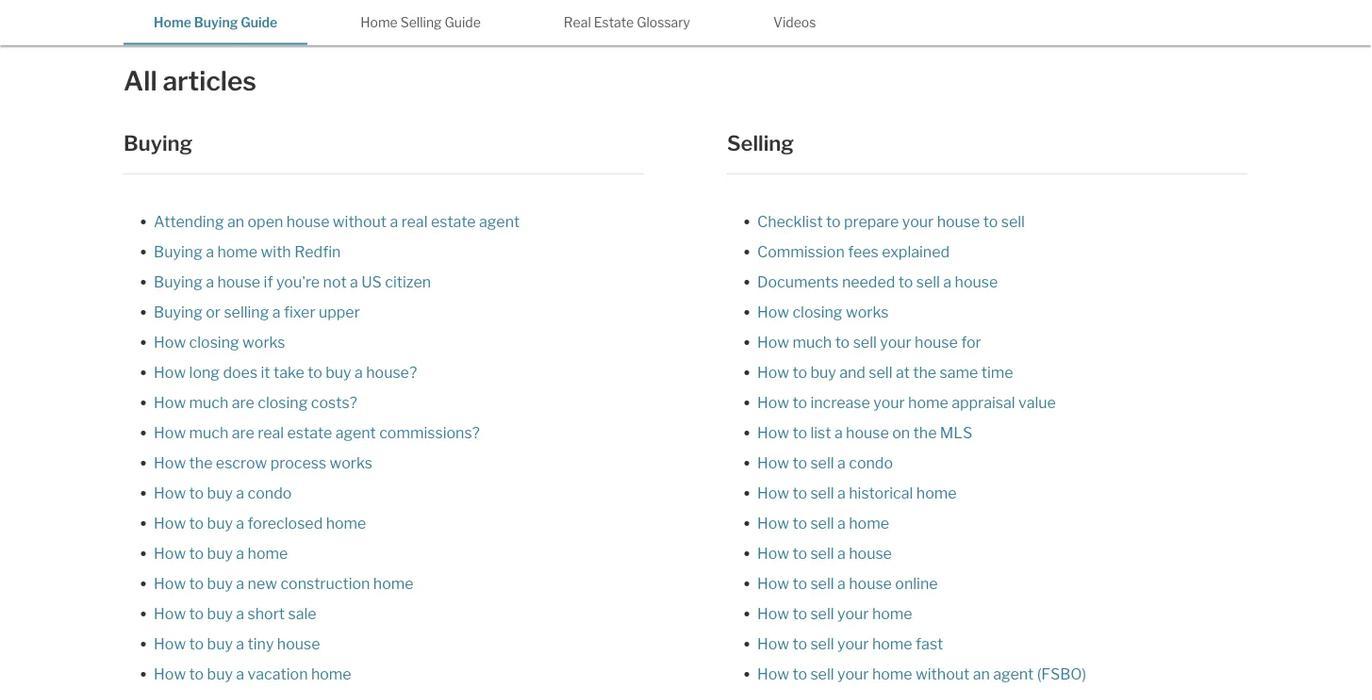 Task type: vqa. For each thing, say whether or not it's contained in the screenshot.
THE to the middle
yes



Task type: describe. For each thing, give the bounding box(es) containing it.
how for how much are closing costs? 'link'
[[154, 394, 186, 412]]

home up new on the left bottom of page
[[248, 545, 288, 563]]

how to sell a house
[[757, 545, 892, 563]]

home left with
[[217, 243, 258, 261]]

all articles
[[124, 66, 257, 98]]

how to buy a tiny house
[[154, 635, 320, 654]]

tiny
[[248, 635, 274, 654]]

buy for how to buy a vacation home
[[207, 666, 233, 684]]

how much are closing costs? link
[[154, 394, 357, 412]]

a down how to sell a historical home link at the right of the page
[[838, 515, 846, 533]]

how for 'how to buy a home' link
[[154, 545, 186, 563]]

commission fees explained
[[757, 243, 950, 261]]

how to increase your home appraisal value link
[[757, 394, 1057, 412]]

how for the how to increase your home appraisal value link
[[757, 394, 790, 412]]

foreclosed
[[248, 515, 323, 533]]

historical
[[849, 484, 914, 503]]

how for how to buy a condo link
[[154, 484, 186, 503]]

home down historical
[[849, 515, 890, 533]]

does
[[223, 364, 258, 382]]

selling
[[224, 303, 269, 322]]

your for fast
[[838, 635, 869, 654]]

a left new on the left bottom of page
[[236, 575, 244, 593]]

how to sell your home without an agent (fsbo)
[[757, 666, 1087, 684]]

how to buy a short sale
[[154, 605, 317, 624]]

how to buy a home link
[[154, 545, 288, 563]]

much for closing
[[189, 394, 229, 412]]

to for how to sell a historical home
[[793, 484, 808, 503]]

buying a house if you're not a us citizen link
[[154, 273, 431, 292]]

to for how to buy a short sale
[[189, 605, 204, 624]]

how to buy a foreclosed home
[[154, 515, 366, 533]]

checklist to prepare your house to sell
[[757, 213, 1025, 231]]

how to sell a condo
[[757, 454, 893, 473]]

house up the for
[[955, 273, 998, 292]]

house?
[[366, 364, 417, 382]]

appraisal
[[952, 394, 1016, 412]]

home left fast
[[873, 635, 913, 654]]

the for same
[[913, 364, 937, 382]]

home selling guide link
[[330, 0, 511, 43]]

a up how to sell a house online
[[838, 545, 846, 563]]

buy for how to buy a condo
[[207, 484, 233, 503]]

how for how to sell a house online link
[[757, 575, 790, 593]]

how the escrow process works
[[154, 454, 373, 473]]

1 vertical spatial agent
[[336, 424, 376, 442]]

buying a home with redfin
[[154, 243, 341, 261]]

how to buy a condo
[[154, 484, 292, 503]]

condo for how to buy a condo
[[248, 484, 292, 503]]

how to sell your home link
[[757, 605, 913, 624]]

0 vertical spatial without
[[333, 213, 387, 231]]

how much are real estate agent commissions?
[[154, 424, 480, 442]]

buying a house if you're not a us citizen
[[154, 273, 431, 292]]

how to buy a home
[[154, 545, 288, 563]]

house down sale
[[277, 635, 320, 654]]

1 horizontal spatial selling
[[727, 131, 794, 157]]

home buying guide
[[154, 15, 278, 31]]

videos link
[[743, 0, 847, 43]]

home right historical
[[917, 484, 957, 503]]

open
[[248, 213, 283, 231]]

how for how much are real estate agent commissions? link
[[154, 424, 186, 442]]

a right 'list'
[[835, 424, 843, 442]]

how to buy and sell at the same time
[[757, 364, 1014, 382]]

commission fees explained link
[[757, 243, 950, 261]]

a left us
[[350, 273, 358, 292]]

to for how to increase your home appraisal value
[[793, 394, 808, 412]]

home right construction
[[373, 575, 414, 593]]

are for closing
[[232, 394, 255, 412]]

home for home buying guide
[[154, 15, 191, 31]]

how for how long does it take to buy a house? link
[[154, 364, 186, 382]]

costs?
[[311, 394, 357, 412]]

how much to sell your house for link
[[757, 333, 982, 352]]

a down how to buy a foreclosed home link
[[236, 545, 244, 563]]

how for how to sell a house link
[[757, 545, 790, 563]]

sale
[[288, 605, 317, 624]]

documents
[[757, 273, 839, 292]]

buy up costs?
[[326, 364, 351, 382]]

take
[[274, 364, 305, 382]]

for
[[962, 333, 982, 352]]

buy for how to buy a tiny house
[[207, 635, 233, 654]]

how to buy a short sale link
[[154, 605, 317, 624]]

us
[[362, 273, 382, 292]]

how much are closing costs?
[[154, 394, 357, 412]]

how for how much to sell your house for link
[[757, 333, 790, 352]]

how much are real estate agent commissions? link
[[154, 424, 480, 442]]

a up or
[[206, 273, 214, 292]]

and
[[840, 364, 866, 382]]

how to buy a condo link
[[154, 484, 292, 503]]

how for how to list a house on the mls link
[[757, 424, 790, 442]]

buying or selling a fixer upper link
[[154, 303, 360, 322]]

house left the for
[[915, 333, 958, 352]]

how closing works for how closing works link to the left
[[154, 333, 285, 352]]

fixer
[[284, 303, 316, 322]]

0 vertical spatial closing
[[793, 303, 843, 322]]

how for how to sell your home fast link
[[757, 635, 790, 654]]

to for how to sell a house
[[793, 545, 808, 563]]

0 vertical spatial works
[[846, 303, 889, 322]]

estate
[[594, 15, 634, 31]]

articles
[[163, 66, 257, 98]]

a down 'explained'
[[944, 273, 952, 292]]

to for how to buy a tiny house
[[189, 635, 204, 654]]

to for how to buy a foreclosed home
[[189, 515, 204, 533]]

to for how to buy a vacation home
[[189, 666, 204, 684]]

0 horizontal spatial estate
[[287, 424, 332, 442]]

to for how to sell your home
[[793, 605, 808, 624]]

2 vertical spatial the
[[189, 454, 213, 473]]

a up how to sell your home link
[[838, 575, 846, 593]]

buy for how to buy a foreclosed home
[[207, 515, 233, 533]]

new
[[248, 575, 277, 593]]

commission
[[757, 243, 845, 261]]

1 horizontal spatial agent
[[479, 213, 520, 231]]

how for how to sell a condo link on the right bottom
[[757, 454, 790, 473]]

how to buy a new construction home link
[[154, 575, 414, 593]]

citizen
[[385, 273, 431, 292]]

escrow
[[216, 454, 267, 473]]

a up citizen
[[390, 213, 398, 231]]

how the escrow process works link
[[154, 454, 373, 473]]

buying for buying a house if you're not a us citizen
[[154, 273, 203, 292]]

time
[[982, 364, 1014, 382]]

buy for how to buy a home
[[207, 545, 233, 563]]

0 vertical spatial real
[[402, 213, 428, 231]]

a left short on the bottom left
[[236, 605, 244, 624]]

house up redfin
[[287, 213, 330, 231]]

how for how to buy a vacation home link
[[154, 666, 186, 684]]

0 horizontal spatial how closing works link
[[154, 333, 285, 352]]

how to sell a historical home
[[757, 484, 957, 503]]

how to sell a condo link
[[757, 454, 893, 473]]

at
[[896, 364, 910, 382]]

the for mls
[[914, 424, 937, 442]]

all
[[124, 66, 157, 98]]

(fsbo)
[[1037, 666, 1087, 684]]

buying inside home buying guide "link"
[[194, 15, 238, 31]]

to for how to sell your home without an agent (fsbo)
[[793, 666, 808, 684]]

to for how to list a house on the mls
[[793, 424, 808, 442]]

glossary
[[637, 15, 691, 31]]

you're
[[276, 273, 320, 292]]

how for how to sell a historical home link at the right of the page
[[757, 484, 790, 503]]

how to sell your home fast link
[[757, 635, 944, 654]]

documents needed to sell a house link
[[757, 273, 998, 292]]

a down attending
[[206, 243, 214, 261]]

how long does it take to buy a house? link
[[154, 364, 417, 382]]

to for how to buy a home
[[189, 545, 204, 563]]

explained
[[882, 243, 950, 261]]

buying for buying
[[124, 131, 193, 157]]



Task type: locate. For each thing, give the bounding box(es) containing it.
fees
[[848, 243, 879, 261]]

house left if
[[217, 273, 261, 292]]

home for home selling guide
[[361, 15, 398, 31]]

how to buy a new construction home
[[154, 575, 414, 593]]

0 vertical spatial selling
[[401, 15, 442, 31]]

0 horizontal spatial works
[[243, 333, 285, 352]]

buy for how to buy a short sale
[[207, 605, 233, 624]]

house up 'explained'
[[937, 213, 981, 231]]

fast
[[916, 635, 944, 654]]

how to sell a house link
[[757, 545, 892, 563]]

0 vertical spatial the
[[913, 364, 937, 382]]

are down does
[[232, 394, 255, 412]]

home down how to sell your home fast
[[873, 666, 913, 684]]

your for without
[[838, 666, 869, 684]]

2 horizontal spatial closing
[[793, 303, 843, 322]]

how for how to buy a tiny house link
[[154, 635, 186, 654]]

1 home from the left
[[154, 15, 191, 31]]

how for how the escrow process works link
[[154, 454, 186, 473]]

prepare
[[844, 213, 899, 231]]

to for how to sell a home
[[793, 515, 808, 533]]

much for sell
[[793, 333, 832, 352]]

how much to sell your house for
[[757, 333, 982, 352]]

1 vertical spatial how closing works
[[154, 333, 285, 352]]

a left fixer
[[272, 303, 281, 322]]

sell
[[1002, 213, 1025, 231], [917, 273, 940, 292], [853, 333, 877, 352], [869, 364, 893, 382], [811, 454, 834, 473], [811, 484, 834, 503], [811, 515, 834, 533], [811, 545, 834, 563], [811, 575, 834, 593], [811, 605, 834, 624], [811, 635, 834, 654], [811, 666, 834, 684]]

to for how to sell your home fast
[[793, 635, 808, 654]]

estate up "process"
[[287, 424, 332, 442]]

the
[[913, 364, 937, 382], [914, 424, 937, 442], [189, 454, 213, 473]]

works down the how much are real estate agent commissions?
[[330, 454, 373, 473]]

if
[[264, 273, 273, 292]]

buy up how to buy a tiny house
[[207, 605, 233, 624]]

real up citizen
[[402, 213, 428, 231]]

how to buy and sell at the same time link
[[757, 364, 1014, 382]]

short
[[248, 605, 285, 624]]

an left open
[[227, 213, 244, 231]]

how to sell your home without an agent (fsbo) link
[[757, 666, 1087, 684]]

house left "online"
[[849, 575, 892, 593]]

attending an open house without a real estate agent
[[154, 213, 520, 231]]

an
[[227, 213, 244, 231], [973, 666, 990, 684]]

much for real
[[189, 424, 229, 442]]

how to sell your home
[[757, 605, 913, 624]]

your up how to sell your home fast
[[838, 605, 869, 624]]

1 vertical spatial an
[[973, 666, 990, 684]]

how for how to buy a new construction home link at the left bottom of the page
[[154, 575, 186, 593]]

how to buy a vacation home
[[154, 666, 352, 684]]

how to sell a historical home link
[[757, 484, 957, 503]]

condo down how the escrow process works
[[248, 484, 292, 503]]

are up 'escrow'
[[232, 424, 255, 442]]

much down long
[[189, 394, 229, 412]]

guide inside "link"
[[241, 15, 278, 31]]

a down how to sell a condo link on the right bottom
[[838, 484, 846, 503]]

0 vertical spatial how closing works
[[757, 303, 889, 322]]

1 vertical spatial real
[[258, 424, 284, 442]]

how to increase your home appraisal value
[[757, 394, 1057, 412]]

guide
[[241, 15, 278, 31], [445, 15, 481, 31]]

how for how to sell a home link
[[757, 515, 790, 533]]

how for how to sell your home without an agent (fsbo) link
[[757, 666, 790, 684]]

how to buy a foreclosed home link
[[154, 515, 366, 533]]

1 horizontal spatial real
[[402, 213, 428, 231]]

1 horizontal spatial how closing works
[[757, 303, 889, 322]]

1 horizontal spatial without
[[916, 666, 970, 684]]

buying for buying or selling a fixer upper
[[154, 303, 203, 322]]

the right on
[[914, 424, 937, 442]]

buy down how to buy a foreclosed home link
[[207, 545, 233, 563]]

your down how to buy and sell at the same time
[[874, 394, 905, 412]]

1 vertical spatial selling
[[727, 131, 794, 157]]

a
[[390, 213, 398, 231], [206, 243, 214, 261], [206, 273, 214, 292], [350, 273, 358, 292], [944, 273, 952, 292], [272, 303, 281, 322], [355, 364, 363, 382], [835, 424, 843, 442], [838, 454, 846, 473], [236, 484, 244, 503], [838, 484, 846, 503], [236, 515, 244, 533], [838, 515, 846, 533], [236, 545, 244, 563], [838, 545, 846, 563], [236, 575, 244, 593], [838, 575, 846, 593], [236, 605, 244, 624], [236, 635, 244, 654], [236, 666, 244, 684]]

home buying guide link
[[124, 0, 308, 43]]

0 vertical spatial an
[[227, 213, 244, 231]]

buy down how to buy a tiny house link
[[207, 666, 233, 684]]

on
[[893, 424, 911, 442]]

0 horizontal spatial real
[[258, 424, 284, 442]]

a up how to sell a historical home link at the right of the page
[[838, 454, 846, 473]]

1 vertical spatial estate
[[287, 424, 332, 442]]

real estate glossary link
[[534, 0, 721, 43]]

checklist to prepare your house to sell link
[[757, 213, 1025, 231]]

0 vertical spatial how closing works link
[[757, 303, 889, 322]]

0 vertical spatial much
[[793, 333, 832, 352]]

home down "online"
[[873, 605, 913, 624]]

buy down 'escrow'
[[207, 484, 233, 503]]

how to list a house on the mls link
[[757, 424, 973, 442]]

0 vertical spatial estate
[[431, 213, 476, 231]]

to
[[826, 213, 841, 231], [984, 213, 998, 231], [899, 273, 914, 292], [835, 333, 850, 352], [308, 364, 322, 382], [793, 364, 808, 382], [793, 394, 808, 412], [793, 424, 808, 442], [793, 454, 808, 473], [189, 484, 204, 503], [793, 484, 808, 503], [189, 515, 204, 533], [793, 515, 808, 533], [189, 545, 204, 563], [793, 545, 808, 563], [189, 575, 204, 593], [793, 575, 808, 593], [189, 605, 204, 624], [793, 605, 808, 624], [189, 635, 204, 654], [793, 635, 808, 654], [189, 666, 204, 684], [793, 666, 808, 684]]

much down documents
[[793, 333, 832, 352]]

how to buy a vacation home link
[[154, 666, 352, 684]]

1 vertical spatial without
[[916, 666, 970, 684]]

to for checklist to prepare your house to sell
[[826, 213, 841, 231]]

process
[[270, 454, 327, 473]]

how
[[757, 303, 790, 322], [154, 333, 186, 352], [757, 333, 790, 352], [154, 364, 186, 382], [757, 364, 790, 382], [154, 394, 186, 412], [757, 394, 790, 412], [154, 424, 186, 442], [757, 424, 790, 442], [154, 454, 186, 473], [757, 454, 790, 473], [154, 484, 186, 503], [757, 484, 790, 503], [154, 515, 186, 533], [757, 515, 790, 533], [154, 545, 186, 563], [757, 545, 790, 563], [154, 575, 186, 593], [757, 575, 790, 593], [154, 605, 186, 624], [757, 605, 790, 624], [154, 635, 186, 654], [757, 635, 790, 654], [154, 666, 186, 684], [757, 666, 790, 684]]

your for appraisal
[[874, 394, 905, 412]]

home inside "link"
[[154, 15, 191, 31]]

a left tiny
[[236, 635, 244, 654]]

house
[[287, 213, 330, 231], [937, 213, 981, 231], [217, 273, 261, 292], [955, 273, 998, 292], [915, 333, 958, 352], [846, 424, 889, 442], [849, 545, 892, 563], [849, 575, 892, 593], [277, 635, 320, 654]]

condo down how to list a house on the mls link
[[849, 454, 893, 473]]

buy for how to buy a new construction home
[[207, 575, 233, 593]]

a left house?
[[355, 364, 363, 382]]

how for how to buy a short sale link
[[154, 605, 186, 624]]

to for how to buy and sell at the same time
[[793, 364, 808, 382]]

1 vertical spatial closing
[[189, 333, 239, 352]]

to for how to buy a new construction home
[[189, 575, 204, 593]]

home down at
[[909, 394, 949, 412]]

your for to
[[903, 213, 934, 231]]

how to sell a home
[[757, 515, 890, 533]]

1 horizontal spatial closing
[[258, 394, 308, 412]]

0 horizontal spatial guide
[[241, 15, 278, 31]]

buy down how to buy a short sale link
[[207, 635, 233, 654]]

how closing works for the top how closing works link
[[757, 303, 889, 322]]

0 horizontal spatial agent
[[336, 424, 376, 442]]

1 horizontal spatial condo
[[849, 454, 893, 473]]

same
[[940, 364, 979, 382]]

0 vertical spatial are
[[232, 394, 255, 412]]

2 vertical spatial closing
[[258, 394, 308, 412]]

1 vertical spatial much
[[189, 394, 229, 412]]

are for real
[[232, 424, 255, 442]]

1 vertical spatial condo
[[248, 484, 292, 503]]

to for how to buy a condo
[[189, 484, 204, 503]]

home right vacation
[[311, 666, 352, 684]]

works down needed
[[846, 303, 889, 322]]

1 horizontal spatial an
[[973, 666, 990, 684]]

how closing works down or
[[154, 333, 285, 352]]

your
[[903, 213, 934, 231], [880, 333, 912, 352], [874, 394, 905, 412], [838, 605, 869, 624], [838, 635, 869, 654], [838, 666, 869, 684]]

how for how to buy and sell at the same time link
[[757, 364, 790, 382]]

real up how the escrow process works
[[258, 424, 284, 442]]

without down fast
[[916, 666, 970, 684]]

a down 'escrow'
[[236, 484, 244, 503]]

how for how to buy a foreclosed home link
[[154, 515, 186, 533]]

much
[[793, 333, 832, 352], [189, 394, 229, 412], [189, 424, 229, 442]]

real
[[402, 213, 428, 231], [258, 424, 284, 442]]

mls
[[940, 424, 973, 442]]

checklist
[[757, 213, 823, 231]]

real
[[564, 15, 591, 31]]

real estate glossary
[[564, 15, 691, 31]]

your down how to sell your home fast link
[[838, 666, 869, 684]]

guide for home buying guide
[[241, 15, 278, 31]]

videos
[[774, 15, 816, 31]]

how closing works down documents
[[757, 303, 889, 322]]

2 horizontal spatial agent
[[994, 666, 1034, 684]]

your up at
[[880, 333, 912, 352]]

buying or selling a fixer upper
[[154, 303, 360, 322]]

0 horizontal spatial selling
[[401, 15, 442, 31]]

works
[[846, 303, 889, 322], [243, 333, 285, 352], [330, 454, 373, 473]]

0 horizontal spatial an
[[227, 213, 244, 231]]

2 home from the left
[[361, 15, 398, 31]]

with
[[261, 243, 291, 261]]

0 horizontal spatial closing
[[189, 333, 239, 352]]

1 horizontal spatial home
[[361, 15, 398, 31]]

selling inside home selling guide link
[[401, 15, 442, 31]]

list
[[811, 424, 832, 442]]

how for how to sell your home link
[[757, 605, 790, 624]]

your down how to sell your home link
[[838, 635, 869, 654]]

home
[[217, 243, 258, 261], [909, 394, 949, 412], [917, 484, 957, 503], [326, 515, 366, 533], [849, 515, 890, 533], [248, 545, 288, 563], [373, 575, 414, 593], [873, 605, 913, 624], [873, 635, 913, 654], [311, 666, 352, 684], [873, 666, 913, 684]]

upper
[[319, 303, 360, 322]]

documents needed to sell a house
[[757, 273, 998, 292]]

buy up 'how to buy a home' link
[[207, 515, 233, 533]]

0 horizontal spatial how closing works
[[154, 333, 285, 352]]

how to list a house on the mls
[[757, 424, 973, 442]]

construction
[[281, 575, 370, 593]]

0 vertical spatial condo
[[849, 454, 893, 473]]

the right at
[[913, 364, 937, 382]]

home selling guide
[[361, 15, 481, 31]]

2 vertical spatial agent
[[994, 666, 1034, 684]]

to for how to sell a condo
[[793, 454, 808, 473]]

1 vertical spatial how closing works link
[[154, 333, 285, 352]]

guide for home selling guide
[[445, 15, 481, 31]]

closing down how long does it take to buy a house?
[[258, 394, 308, 412]]

1 vertical spatial are
[[232, 424, 255, 442]]

increase
[[811, 394, 871, 412]]

much up 'escrow'
[[189, 424, 229, 442]]

estate
[[431, 213, 476, 231], [287, 424, 332, 442]]

to for how to sell a house online
[[793, 575, 808, 593]]

value
[[1019, 394, 1057, 412]]

2 vertical spatial works
[[330, 454, 373, 473]]

how closing works link down or
[[154, 333, 285, 352]]

a down how to buy a condo link
[[236, 515, 244, 533]]

1 guide from the left
[[241, 15, 278, 31]]

condo for how to sell a condo
[[849, 454, 893, 473]]

1 horizontal spatial works
[[330, 454, 373, 473]]

house up how to sell a house online link
[[849, 545, 892, 563]]

how closing works
[[757, 303, 889, 322], [154, 333, 285, 352]]

long
[[189, 364, 220, 382]]

how closing works link down documents
[[757, 303, 889, 322]]

without
[[333, 213, 387, 231], [916, 666, 970, 684]]

0 horizontal spatial condo
[[248, 484, 292, 503]]

2 guide from the left
[[445, 15, 481, 31]]

1 horizontal spatial how closing works link
[[757, 303, 889, 322]]

0 horizontal spatial home
[[154, 15, 191, 31]]

your up 'explained'
[[903, 213, 934, 231]]

redfin
[[294, 243, 341, 261]]

works up it
[[243, 333, 285, 352]]

1 horizontal spatial guide
[[445, 15, 481, 31]]

how to sell a house online link
[[757, 575, 938, 593]]

how long does it take to buy a house?
[[154, 364, 417, 382]]

home right foreclosed
[[326, 515, 366, 533]]

house left on
[[846, 424, 889, 442]]

how to sell a house online
[[757, 575, 938, 593]]

closing down documents
[[793, 303, 843, 322]]

without up redfin
[[333, 213, 387, 231]]

0 horizontal spatial without
[[333, 213, 387, 231]]

1 vertical spatial works
[[243, 333, 285, 352]]

closing
[[793, 303, 843, 322], [189, 333, 239, 352], [258, 394, 308, 412]]

buy down how to buy a home
[[207, 575, 233, 593]]

2 are from the top
[[232, 424, 255, 442]]

0 vertical spatial agent
[[479, 213, 520, 231]]

buy for how to buy and sell at the same time
[[811, 364, 837, 382]]

how to sell a home link
[[757, 515, 890, 533]]

1 are from the top
[[232, 394, 255, 412]]

the up how to buy a condo link
[[189, 454, 213, 473]]

an left (fsbo)
[[973, 666, 990, 684]]

1 vertical spatial the
[[914, 424, 937, 442]]

selling
[[401, 15, 442, 31], [727, 131, 794, 157]]

not
[[323, 273, 347, 292]]

1 horizontal spatial estate
[[431, 213, 476, 231]]

2 vertical spatial much
[[189, 424, 229, 442]]

2 horizontal spatial works
[[846, 303, 889, 322]]

a down how to buy a tiny house link
[[236, 666, 244, 684]]

buy left and on the bottom right
[[811, 364, 837, 382]]

or
[[206, 303, 221, 322]]

buying for buying a home with redfin
[[154, 243, 203, 261]]

how to sell your home fast
[[757, 635, 944, 654]]

are
[[232, 394, 255, 412], [232, 424, 255, 442]]

attending an open house without a real estate agent link
[[154, 213, 520, 231]]

estate up citizen
[[431, 213, 476, 231]]

buying a home with redfin link
[[154, 243, 341, 261]]

closing down or
[[189, 333, 239, 352]]



